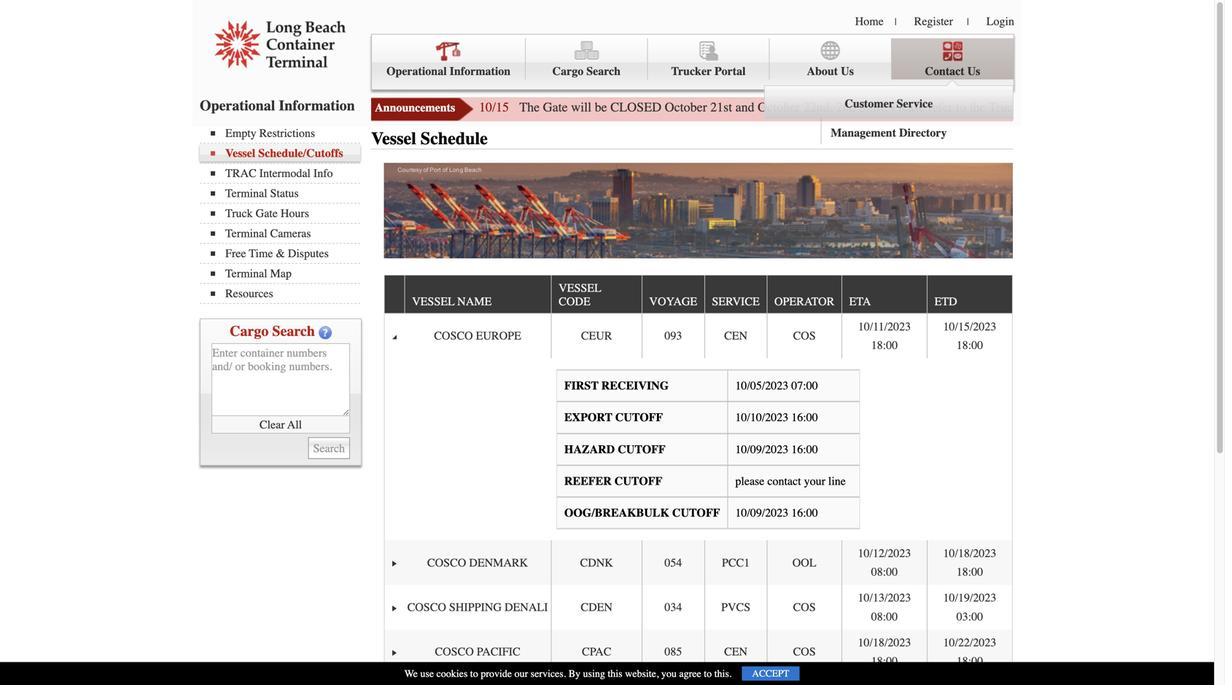 Task type: locate. For each thing, give the bounding box(es) containing it.
0 vertical spatial cos
[[793, 329, 816, 343]]

service
[[712, 295, 760, 309]]

1 vertical spatial information
[[279, 97, 355, 114]]

truck
[[989, 100, 1020, 115], [225, 207, 253, 220]]

1 horizontal spatial information
[[450, 65, 511, 78]]

10/18/2023 18:00 cell down 10/13/2023 08:00
[[842, 630, 927, 675]]

0 vertical spatial terminal
[[225, 187, 267, 200]]

|
[[895, 16, 897, 28], [967, 16, 969, 28]]

hours up cameras
[[281, 207, 309, 220]]

cosco for cosco denmark
[[427, 556, 466, 570]]

cdnk cell
[[551, 541, 642, 586]]

cen down 'service' at the top of page
[[724, 329, 748, 343]]

1 horizontal spatial |
[[967, 16, 969, 28]]

1 vertical spatial cos
[[793, 601, 816, 615]]

customer service
[[845, 97, 933, 110]]

10/09/2023 for oog/breakbulk cutoff
[[736, 507, 789, 520]]

1 horizontal spatial 10/18/2023 18:00
[[944, 547, 997, 579]]

0 horizontal spatial operational
[[200, 97, 275, 114]]

cutoff up oog/breakbulk cutoff
[[615, 475, 663, 488]]

cosco left shipping
[[407, 601, 446, 615]]

cutoff for hazard cutoff
[[618, 443, 666, 456]]

1 cen from the top
[[724, 329, 748, 343]]

1 vertical spatial operational
[[200, 97, 275, 114]]

0 vertical spatial truck
[[989, 100, 1020, 115]]

information up 10/15 on the top left of the page
[[450, 65, 511, 78]]

operational up announcements
[[387, 65, 447, 78]]

0 horizontal spatial truck
[[225, 207, 253, 220]]

1 vertical spatial 10/09/2023 16:00
[[736, 507, 818, 520]]

information inside menu bar
[[450, 65, 511, 78]]

3 terminal from the top
[[225, 267, 267, 280]]

cutoff up 054
[[672, 507, 720, 520]]

1 vertical spatial cargo
[[230, 323, 269, 340]]

18:00 down 10/22/2023
[[957, 655, 983, 669]]

cen cell
[[705, 314, 767, 359], [705, 630, 767, 675]]

10/18/2023 18:00 down 10/13/2023 08:00 cell
[[858, 636, 911, 669]]

0 horizontal spatial 10/18/2023
[[858, 636, 911, 650]]

to
[[956, 100, 967, 115], [470, 668, 478, 680], [704, 668, 712, 680]]

1 horizontal spatial cargo
[[553, 65, 584, 78]]

vessel
[[371, 129, 416, 149], [225, 147, 255, 160]]

5 cell from the left
[[767, 675, 842, 686]]

18:00 inside "10/15/2023 18:00"
[[957, 339, 983, 352]]

october right and
[[758, 100, 800, 115]]

truck gate hours link
[[211, 207, 360, 220]]

operational information up announcements
[[387, 65, 511, 78]]

10/09/2023 16:00
[[736, 443, 818, 456], [736, 507, 818, 520]]

0 vertical spatial cen cell
[[705, 314, 767, 359]]

truck inside empty restrictions vessel schedule/cutoffs trac intermodal info terminal status truck gate hours terminal cameras free time & disputes terminal map resources
[[225, 207, 253, 220]]

cargo
[[553, 65, 584, 78], [230, 323, 269, 340]]

10/15/2023
[[944, 320, 997, 334]]

08:00 down 10/13/2023
[[872, 610, 898, 624]]

1 vertical spatial 16:00
[[792, 443, 818, 456]]

terminal down trac
[[225, 187, 267, 200]]

08:00
[[872, 566, 898, 579], [872, 610, 898, 624]]

cargo search down resources link
[[230, 323, 315, 340]]

info
[[314, 167, 333, 180]]

us right contact
[[968, 65, 981, 78]]

vessel left name
[[412, 295, 455, 309]]

2 us from the left
[[968, 65, 981, 78]]

code
[[559, 295, 591, 309]]

1 vertical spatial 08:00
[[872, 610, 898, 624]]

2 cen from the top
[[724, 646, 748, 659]]

to down cosco pacific at the left bottom of the page
[[470, 668, 478, 680]]

cosco for cosco shipping denali
[[407, 601, 446, 615]]

08:00 for 10/13/2023 08:00
[[872, 610, 898, 624]]

08:00 inside 10/13/2023 08:00
[[872, 610, 898, 624]]

cosco left denmark
[[427, 556, 466, 570]]

0 horizontal spatial search
[[272, 323, 315, 340]]

2 cos from the top
[[793, 601, 816, 615]]

october left 21st
[[665, 100, 707, 115]]

tree grid containing vessel code
[[385, 276, 1013, 686]]

october
[[665, 100, 707, 115], [758, 100, 800, 115]]

export
[[565, 411, 613, 425]]

first
[[565, 379, 599, 393]]

3 cos from the top
[[793, 646, 816, 659]]

3 cos cell from the top
[[767, 630, 842, 675]]

10/09/2023 down 10/10/2023
[[736, 443, 789, 456]]

cpac cell
[[551, 630, 642, 675]]

18:00 up 10/19/2023
[[957, 566, 983, 579]]

0 vertical spatial cargo
[[553, 65, 584, 78]]

tree grid
[[385, 276, 1013, 686]]

cosco down the vessel name
[[434, 329, 473, 343]]

cos for 10/11/2023
[[793, 329, 816, 343]]

cell
[[404, 675, 551, 686], [551, 675, 642, 686], [642, 675, 705, 686], [705, 675, 767, 686], [767, 675, 842, 686], [842, 675, 927, 686], [927, 675, 1013, 686]]

cosco for cosco europe
[[434, 329, 473, 343]]

0 horizontal spatial vessel
[[412, 295, 455, 309]]

cutoff down receiving
[[615, 411, 663, 425]]

0 horizontal spatial to
[[470, 668, 478, 680]]

cen cell down pvcs
[[705, 630, 767, 675]]

18:00 down 10/15/2023
[[957, 339, 983, 352]]

10/09/2023 16:00 down the 10/10/2023 16:00 at bottom right
[[736, 443, 818, 456]]

1 08:00 from the top
[[872, 566, 898, 579]]

2 cos cell from the top
[[767, 586, 842, 630]]

vessel schedule
[[371, 129, 488, 149]]

search up be
[[587, 65, 621, 78]]

0 horizontal spatial 10/18/2023 18:00
[[858, 636, 911, 669]]

menu bar
[[371, 34, 1015, 149], [200, 125, 368, 304]]

further
[[1158, 100, 1194, 115]]

| left login
[[967, 16, 969, 28]]

vessel down the empty
[[225, 147, 255, 160]]

home link
[[855, 15, 884, 28]]

vessel
[[559, 282, 601, 295], [412, 295, 455, 309]]

0 horizontal spatial hours
[[281, 207, 309, 220]]

1 horizontal spatial october
[[758, 100, 800, 115]]

cen cell down 'service' at the top of page
[[705, 314, 767, 359]]

2 10/09/2023 from the top
[[736, 507, 789, 520]]

oog/breakbulk
[[565, 507, 670, 520]]

1 horizontal spatial hours
[[1051, 100, 1083, 115]]

1 vertical spatial cen
[[724, 646, 748, 659]]

0 horizontal spatial information
[[279, 97, 355, 114]]

pacific
[[477, 646, 521, 659]]

10/15 the gate will be closed october 21st and october 22nd, 2nd shift. please refer to the truck gate hours web page for further gate d
[[479, 100, 1226, 115]]

row containing 10/13/2023 08:00
[[385, 586, 1013, 630]]

vessel up ceur cell
[[559, 282, 601, 295]]

1 vertical spatial cargo search
[[230, 323, 315, 340]]

menu item
[[764, 38, 1014, 149]]

2 vertical spatial 16:00
[[792, 507, 818, 520]]

cargo up will
[[553, 65, 584, 78]]

1 horizontal spatial search
[[587, 65, 621, 78]]

cdnk
[[580, 556, 613, 570]]

line
[[829, 475, 846, 488]]

1 10/09/2023 from the top
[[736, 443, 789, 456]]

0 horizontal spatial october
[[665, 100, 707, 115]]

cutoff down 'export cutoff'
[[618, 443, 666, 456]]

cargo down resources
[[230, 323, 269, 340]]

1 horizontal spatial 10/18/2023
[[944, 547, 997, 561]]

website,
[[625, 668, 659, 680]]

1 horizontal spatial cargo search
[[553, 65, 621, 78]]

0 horizontal spatial vessel
[[225, 147, 255, 160]]

22nd,
[[804, 100, 833, 115]]

cos for 10/18/2023
[[793, 646, 816, 659]]

1 horizontal spatial operational information
[[387, 65, 511, 78]]

cos cell
[[767, 314, 842, 359], [767, 586, 842, 630], [767, 630, 842, 675]]

18:00 inside '10/22/2023 18:00'
[[957, 655, 983, 669]]

operational information
[[387, 65, 511, 78], [200, 97, 355, 114]]

operational up the empty
[[200, 97, 275, 114]]

16:00 up your in the right of the page
[[792, 443, 818, 456]]

1 october from the left
[[665, 100, 707, 115]]

10/13/2023
[[858, 592, 911, 605]]

operational information up empty restrictions link
[[200, 97, 355, 114]]

shift.
[[859, 100, 888, 115]]

1 vertical spatial search
[[272, 323, 315, 340]]

1 vertical spatial hours
[[281, 207, 309, 220]]

1 horizontal spatial us
[[968, 65, 981, 78]]

0 vertical spatial search
[[587, 65, 621, 78]]

5 row from the top
[[385, 630, 1013, 675]]

18:00 down 10/11/2023 at the right of page
[[872, 339, 898, 352]]

row group
[[385, 314, 1013, 686]]

0 horizontal spatial |
[[895, 16, 897, 28]]

10/18/2023 18:00 cell up 10/19/2023
[[927, 541, 1013, 586]]

menu item containing contact us
[[764, 38, 1014, 149]]

Enter container numbers and/ or booking numbers.  text field
[[212, 344, 350, 417]]

cos up accept button
[[793, 646, 816, 659]]

10/18/2023 18:00
[[944, 547, 997, 579], [858, 636, 911, 669]]

pcc1 cell
[[705, 541, 767, 586]]

10/18/2023 18:00 cell
[[927, 541, 1013, 586], [842, 630, 927, 675]]

cen
[[724, 329, 748, 343], [724, 646, 748, 659]]

terminal up resources
[[225, 267, 267, 280]]

us right about
[[841, 65, 854, 78]]

truck right 'the'
[[989, 100, 1020, 115]]

0 vertical spatial cargo search
[[553, 65, 621, 78]]

cosco
[[434, 329, 473, 343], [427, 556, 466, 570], [407, 601, 446, 615], [435, 646, 474, 659]]

use
[[420, 668, 434, 680]]

1 cell from the left
[[404, 675, 551, 686]]

10/13/2023 08:00
[[858, 592, 911, 624]]

1 10/09/2023 16:00 from the top
[[736, 443, 818, 456]]

0 horizontal spatial menu bar
[[200, 125, 368, 304]]

0 vertical spatial operational
[[387, 65, 447, 78]]

cen cell for 085
[[705, 630, 767, 675]]

0 horizontal spatial cargo
[[230, 323, 269, 340]]

pvcs
[[722, 601, 751, 615]]

0 vertical spatial hours
[[1051, 100, 1083, 115]]

0 horizontal spatial cargo search
[[230, 323, 315, 340]]

using
[[583, 668, 605, 680]]

customer service link
[[834, 86, 944, 120]]

management directory link
[[820, 115, 958, 149]]

hours inside empty restrictions vessel schedule/cutoffs trac intermodal info terminal status truck gate hours terminal cameras free time & disputes terminal map resources
[[281, 207, 309, 220]]

0 vertical spatial 08:00
[[872, 566, 898, 579]]

10/18/2023 up 10/19/2023
[[944, 547, 997, 561]]

gate right 'the'
[[1023, 100, 1048, 115]]

2 cen cell from the top
[[705, 630, 767, 675]]

16:00 down 07:00
[[792, 411, 818, 425]]

1 vertical spatial truck
[[225, 207, 253, 220]]

10/13/2023 08:00 cell
[[842, 586, 927, 630]]

to left 'the'
[[956, 100, 967, 115]]

2 row from the top
[[385, 314, 1013, 359]]

contact us
[[925, 65, 981, 78]]

1 cos cell from the top
[[767, 314, 842, 359]]

cosco shipping denali
[[407, 601, 548, 615]]

7 cell from the left
[[927, 675, 1013, 686]]

cameras
[[270, 227, 311, 240]]

4 row from the top
[[385, 586, 1013, 630]]

0 vertical spatial 10/18/2023
[[944, 547, 997, 561]]

0 vertical spatial 10/18/2023 18:00
[[944, 547, 997, 579]]

information up restrictions
[[279, 97, 355, 114]]

disputes
[[288, 247, 329, 260]]

2 terminal from the top
[[225, 227, 267, 240]]

cen cell for 093
[[705, 314, 767, 359]]

row
[[385, 276, 1013, 314], [385, 314, 1013, 359], [385, 541, 1013, 586], [385, 586, 1013, 630], [385, 630, 1013, 675], [385, 675, 1013, 686]]

operational information inside operational information link
[[387, 65, 511, 78]]

1 vertical spatial 10/18/2023
[[858, 636, 911, 650]]

terminal up the free
[[225, 227, 267, 240]]

0 horizontal spatial gate
[[256, 207, 278, 220]]

vessel down announcements
[[371, 129, 416, 149]]

we
[[405, 668, 418, 680]]

cen for 093
[[724, 329, 748, 343]]

18:00 for 10/12/2023 08:00
[[957, 566, 983, 579]]

cutoff for export cutoff
[[615, 411, 663, 425]]

10/09/2023 down please at the bottom right of page
[[736, 507, 789, 520]]

cutoff for reefer cutoff
[[615, 475, 663, 488]]

2 horizontal spatial to
[[956, 100, 967, 115]]

1 us from the left
[[841, 65, 854, 78]]

please contact your line
[[736, 475, 846, 488]]

0 vertical spatial 10/09/2023 16:00
[[736, 443, 818, 456]]

search down resources link
[[272, 323, 315, 340]]

08:00 inside 10/12/2023 08:00
[[872, 566, 898, 579]]

schedule/cutoffs
[[258, 147, 343, 160]]

gate
[[543, 100, 568, 115], [1023, 100, 1048, 115], [256, 207, 278, 220]]

16:00 down your in the right of the page
[[792, 507, 818, 520]]

1 vertical spatial 10/09/2023
[[736, 507, 789, 520]]

1 horizontal spatial vessel
[[559, 282, 601, 295]]

10/18/2023
[[944, 547, 997, 561], [858, 636, 911, 650]]

1 row from the top
[[385, 276, 1013, 314]]

trac intermodal info link
[[211, 167, 360, 180]]

directory
[[899, 126, 947, 140]]

10/09/2023 16:00 down the contact
[[736, 507, 818, 520]]

16:00 for export cutoff
[[792, 411, 818, 425]]

2 vertical spatial cos
[[793, 646, 816, 659]]

free
[[225, 247, 246, 260]]

1 vertical spatial operational information
[[200, 97, 355, 114]]

10/18/2023 18:00 up 10/19/2023
[[944, 547, 997, 579]]

cen up this.
[[724, 646, 748, 659]]

0 vertical spatial 16:00
[[792, 411, 818, 425]]

row containing 10/12/2023 08:00
[[385, 541, 1013, 586]]

terminal map link
[[211, 267, 360, 280]]

menu item inside menu bar
[[764, 38, 1014, 149]]

16:00 for oog/breakbulk cutoff
[[792, 507, 818, 520]]

truck down trac
[[225, 207, 253, 220]]

3 16:00 from the top
[[792, 507, 818, 520]]

None submit
[[308, 438, 350, 460]]

portal
[[715, 65, 746, 78]]

10/22/2023
[[944, 636, 997, 650]]

2 10/09/2023 16:00 from the top
[[736, 507, 818, 520]]

1 vertical spatial 10/18/2023 18:00
[[858, 636, 911, 669]]

1 horizontal spatial menu bar
[[371, 34, 1015, 149]]

service link
[[712, 289, 767, 313]]

2 vertical spatial terminal
[[225, 267, 267, 280]]

cosco up cookies
[[435, 646, 474, 659]]

row containing 10/18/2023 18:00
[[385, 630, 1013, 675]]

0 vertical spatial 10/09/2023
[[736, 443, 789, 456]]

2 08:00 from the top
[[872, 610, 898, 624]]

agree
[[679, 668, 702, 680]]

cen for 085
[[724, 646, 748, 659]]

0 vertical spatial 10/18/2023 18:00 cell
[[927, 541, 1013, 586]]

page
[[1112, 100, 1137, 115]]

hours left web
[[1051, 100, 1083, 115]]

management
[[831, 126, 897, 140]]

resources link
[[211, 287, 360, 301]]

hours
[[1051, 100, 1083, 115], [281, 207, 309, 220]]

0 vertical spatial information
[[450, 65, 511, 78]]

1 16:00 from the top
[[792, 411, 818, 425]]

| right home
[[895, 16, 897, 28]]

10/11/2023 18:00
[[858, 320, 911, 352]]

6 row from the top
[[385, 675, 1013, 686]]

0 vertical spatial cen
[[724, 329, 748, 343]]

10/05/2023
[[736, 379, 789, 393]]

10/09/2023
[[736, 443, 789, 456], [736, 507, 789, 520]]

gate right the
[[543, 100, 568, 115]]

service
[[897, 97, 933, 110]]

cargo search
[[553, 65, 621, 78], [230, 323, 315, 340]]

10/09/2023 for hazard cutoff
[[736, 443, 789, 456]]

1 cen cell from the top
[[705, 314, 767, 359]]

cargo search up will
[[553, 65, 621, 78]]

10/18/2023 down 10/13/2023 08:00 cell
[[858, 636, 911, 650]]

1 vertical spatial cen cell
[[705, 630, 767, 675]]

10/18/2023 for the bottommost 10/18/2023 18:00 cell
[[858, 636, 911, 650]]

093
[[665, 329, 682, 343]]

row group containing 10/11/2023 18:00
[[385, 314, 1013, 686]]

to left this.
[[704, 668, 712, 680]]

0 horizontal spatial us
[[841, 65, 854, 78]]

08:00 down 10/12/2023
[[872, 566, 898, 579]]

1 horizontal spatial operational
[[387, 65, 447, 78]]

clear
[[260, 418, 285, 432]]

1 vertical spatial 10/18/2023 18:00 cell
[[842, 630, 927, 675]]

3 row from the top
[[385, 541, 1013, 586]]

d
[[1223, 100, 1226, 115]]

europe
[[476, 329, 521, 343]]

1 cos from the top
[[793, 329, 816, 343]]

1 vertical spatial terminal
[[225, 227, 267, 240]]

cos down ool cell
[[793, 601, 816, 615]]

please
[[891, 100, 925, 115]]

2 october from the left
[[758, 100, 800, 115]]

cos down operator
[[793, 329, 816, 343]]

0 vertical spatial operational information
[[387, 65, 511, 78]]

2 16:00 from the top
[[792, 443, 818, 456]]

1 horizontal spatial truck
[[989, 100, 1020, 115]]

gate down status
[[256, 207, 278, 220]]

your
[[804, 475, 826, 488]]

eta link
[[850, 289, 878, 313]]



Task type: describe. For each thing, give the bounding box(es) containing it.
ool cell
[[767, 541, 842, 586]]

gate inside empty restrictions vessel schedule/cutoffs trac intermodal info terminal status truck gate hours terminal cameras free time & disputes terminal map resources
[[256, 207, 278, 220]]

cosco europe
[[434, 329, 521, 343]]

contact us link
[[892, 38, 1014, 79]]

4 cell from the left
[[705, 675, 767, 686]]

cosco denmark cell
[[404, 541, 551, 586]]

our
[[515, 668, 528, 680]]

web
[[1087, 100, 1108, 115]]

by
[[569, 668, 581, 680]]

menu bar containing empty restrictions
[[200, 125, 368, 304]]

085
[[665, 646, 682, 659]]

etd link
[[935, 289, 965, 313]]

10/09/2023 16:00 for oog/breakbulk cutoff
[[736, 507, 818, 520]]

1 horizontal spatial vessel
[[371, 129, 416, 149]]

vessel name
[[412, 295, 492, 309]]

empty
[[225, 127, 257, 140]]

search inside cargo search link
[[587, 65, 621, 78]]

shipping
[[449, 601, 502, 615]]

10/15/2023 18:00
[[944, 320, 997, 352]]

services.
[[531, 668, 566, 680]]

cos cell for 10/18/2023
[[767, 630, 842, 675]]

0 horizontal spatial operational information
[[200, 97, 355, 114]]

cutoff for oog/breakbulk cutoff
[[672, 507, 720, 520]]

row containing vessel code
[[385, 276, 1013, 314]]

accept
[[752, 669, 790, 680]]

1 horizontal spatial gate
[[543, 100, 568, 115]]

18:00 for 10/11/2023 18:00
[[957, 339, 983, 352]]

10/11/2023 18:00 cell
[[842, 314, 927, 359]]

us for about us
[[841, 65, 854, 78]]

1 | from the left
[[895, 16, 897, 28]]

cos cell for 10/11/2023
[[767, 314, 842, 359]]

voyage
[[650, 295, 698, 309]]

pvcs cell
[[705, 586, 767, 630]]

cosco pacific
[[435, 646, 521, 659]]

resources
[[225, 287, 273, 301]]

10/05/2023 07:00
[[736, 379, 818, 393]]

be
[[595, 100, 607, 115]]

reefer cutoff
[[565, 475, 663, 488]]

clear all button
[[212, 417, 350, 434]]

ceur
[[581, 329, 612, 343]]

management directory
[[831, 126, 947, 140]]

10/18/2023 for topmost 10/18/2023 18:00 cell
[[944, 547, 997, 561]]

10/18/2023 18:00 for topmost 10/18/2023 18:00 cell
[[944, 547, 997, 579]]

terminal status link
[[211, 187, 360, 200]]

10/12/2023 08:00
[[858, 547, 911, 579]]

register link
[[915, 15, 953, 28]]

cosco shipping denali cell
[[404, 586, 551, 630]]

18:00 down 10/13/2023 08:00 cell
[[872, 655, 898, 669]]

oog/breakbulk cutoff
[[565, 507, 720, 520]]

accept button
[[742, 667, 800, 681]]

etd
[[935, 295, 958, 309]]

first receiving
[[565, 379, 669, 393]]

the
[[970, 100, 986, 115]]

us for contact us
[[968, 65, 981, 78]]

10/11/2023
[[858, 320, 911, 334]]

status
[[270, 187, 299, 200]]

receiving
[[602, 379, 669, 393]]

denmark
[[469, 556, 528, 570]]

10/22/2023 18:00 cell
[[927, 630, 1013, 675]]

for
[[1140, 100, 1155, 115]]

10/19/2023
[[944, 592, 997, 605]]

export cutoff
[[565, 411, 663, 425]]

&
[[276, 247, 285, 260]]

16:00 for hazard cutoff
[[792, 443, 818, 456]]

10/22/2023 18:00
[[944, 636, 997, 669]]

2 horizontal spatial gate
[[1023, 100, 1048, 115]]

07:00
[[792, 379, 818, 393]]

restrictions
[[259, 127, 315, 140]]

08:00 for 10/12/2023 08:00
[[872, 566, 898, 579]]

10/19/2023 03:00
[[944, 592, 997, 624]]

home
[[855, 15, 884, 28]]

vessel inside empty restrictions vessel schedule/cutoffs trac intermodal info terminal status truck gate hours terminal cameras free time & disputes terminal map resources
[[225, 147, 255, 160]]

054 cell
[[642, 541, 705, 586]]

hazard
[[565, 443, 615, 456]]

denali
[[505, 601, 548, 615]]

cden
[[581, 601, 613, 615]]

please
[[736, 475, 765, 488]]

cosco pacific cell
[[404, 630, 551, 675]]

map
[[270, 267, 292, 280]]

cargo search link
[[526, 38, 648, 79]]

closed
[[611, 100, 662, 115]]

085 cell
[[642, 630, 705, 675]]

034
[[665, 601, 682, 615]]

ool
[[793, 556, 817, 570]]

034 cell
[[642, 586, 705, 630]]

10/19/2023 03:00 cell
[[927, 586, 1013, 630]]

menu bar containing operational information
[[371, 34, 1015, 149]]

10/12/2023 08:00 cell
[[842, 541, 927, 586]]

093 cell
[[642, 314, 705, 359]]

18:00 inside '10/11/2023 18:00'
[[872, 339, 898, 352]]

schedule
[[421, 129, 488, 149]]

18:00 for 10/18/2023 18:00
[[957, 655, 983, 669]]

register
[[915, 15, 953, 28]]

cargo inside cargo search link
[[553, 65, 584, 78]]

vessel for code
[[559, 282, 601, 295]]

gate
[[1197, 100, 1219, 115]]

10/18/2023 18:00 for the bottommost 10/18/2023 18:00 cell
[[858, 636, 911, 669]]

terminal cameras link
[[211, 227, 360, 240]]

refer
[[928, 100, 953, 115]]

cosco denmark
[[427, 556, 528, 570]]

vessel for name
[[412, 295, 455, 309]]

1 terminal from the top
[[225, 187, 267, 200]]

this
[[608, 668, 623, 680]]

cden cell
[[551, 586, 642, 630]]

about
[[807, 65, 838, 78]]

3 cell from the left
[[642, 675, 705, 686]]

time
[[249, 247, 273, 260]]

pcc1
[[722, 556, 750, 570]]

will
[[571, 100, 592, 115]]

operational information link
[[372, 38, 526, 79]]

10/10/2023 16:00
[[736, 411, 818, 425]]

row containing 10/11/2023 18:00
[[385, 314, 1013, 359]]

1 horizontal spatial to
[[704, 668, 712, 680]]

empty restrictions link
[[211, 127, 360, 140]]

trucker
[[671, 65, 712, 78]]

6 cell from the left
[[842, 675, 927, 686]]

vessel code link
[[559, 276, 601, 313]]

10/09/2023 16:00 for hazard cutoff
[[736, 443, 818, 456]]

operational inside operational information link
[[387, 65, 447, 78]]

voyage link
[[650, 289, 705, 313]]

10/15/2023 18:00 cell
[[927, 314, 1013, 359]]

ceur cell
[[551, 314, 642, 359]]

provide
[[481, 668, 512, 680]]

eta
[[850, 295, 871, 309]]

cosco europe cell
[[404, 314, 551, 359]]

2nd
[[836, 100, 856, 115]]

2 | from the left
[[967, 16, 969, 28]]

054
[[665, 556, 682, 570]]

2 cell from the left
[[551, 675, 642, 686]]

reefer
[[565, 475, 612, 488]]

contact
[[768, 475, 801, 488]]

cos for 10/13/2023
[[793, 601, 816, 615]]

cos cell for 10/13/2023
[[767, 586, 842, 630]]

cosco for cosco pacific
[[435, 646, 474, 659]]



Task type: vqa. For each thing, say whether or not it's contained in the screenshot.


